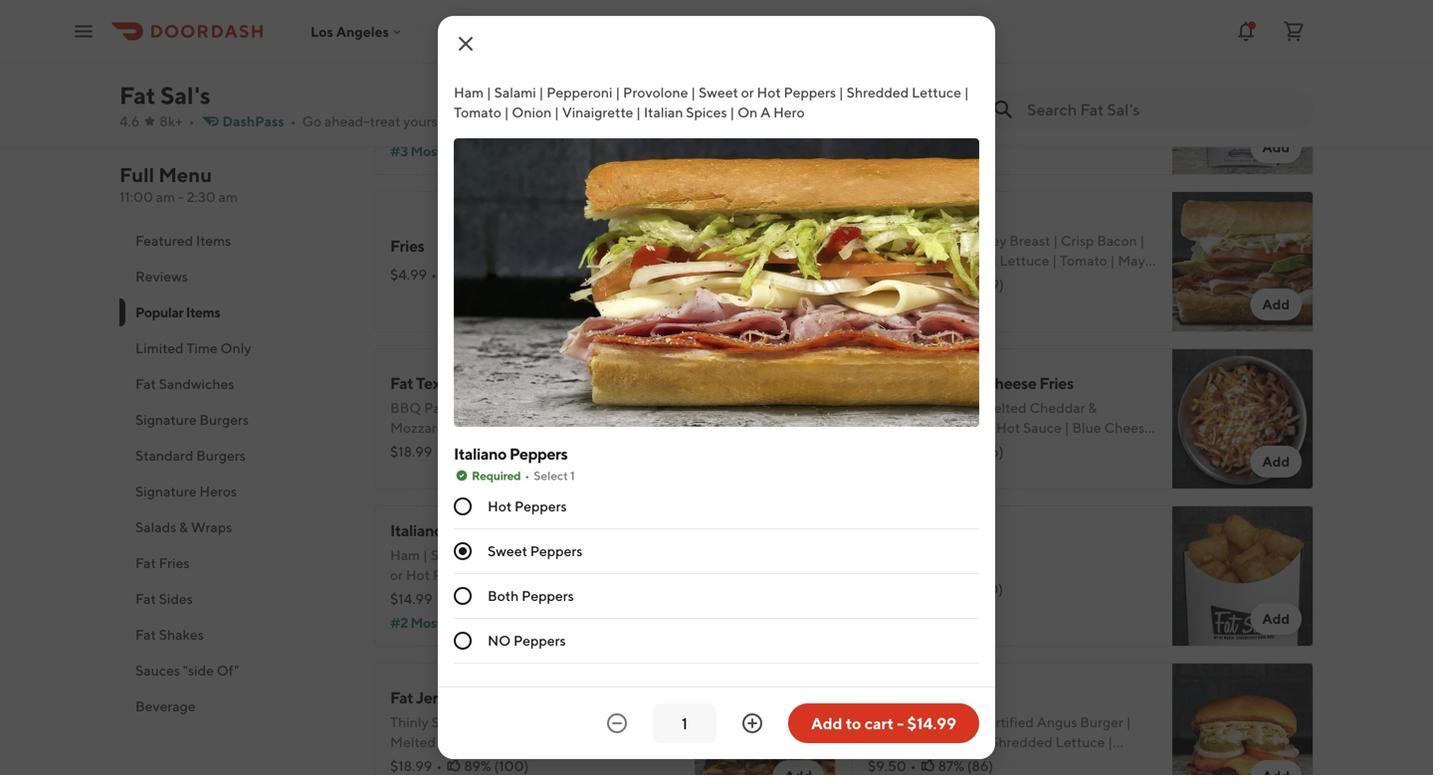 Task type: vqa. For each thing, say whether or not it's contained in the screenshot.
Italian to the top
yes



Task type: describe. For each thing, give the bounding box(es) containing it.
melted inside fat texas bbq pastrami brisket | chicken fingers | mozzarella sticks | crisp bacon | grilled onions | melted cheddar & mozzarella | fries | honey bbq | mayo | on a garlic hero
[[447, 440, 492, 456]]

sweet inside ham | salami | pepperoni | provolone | sweet or hot peppers | shredded lettuce | tomato | onion | vinaigrette | italian spices | on a hero
[[699, 84, 739, 101]]

• select 1
[[525, 469, 575, 483]]

fat texas image
[[695, 348, 836, 490]]

92% (144)
[[464, 444, 526, 460]]

angeles
[[336, 23, 389, 40]]

dressing
[[868, 440, 923, 456]]

• up the #1 most liked
[[914, 276, 920, 293]]

time
[[187, 340, 218, 356]]

93% (148)
[[464, 591, 526, 607]]

vinaigrette inside italiano ham | salami | pepperoni | provolone | sweet or hot peppers | shredded lettuce | tomato | onion | vinaigrette | italian spices | on a hero
[[440, 587, 512, 603]]

salami inside italiano ham | salami | pepperoni | provolone | sweet or hot peppers | shredded lettuce | tomato | onion | vinaigrette | italian spices | on a hero
[[431, 547, 473, 564]]

mozzarella inside buffalo chicken cheese fries chicken fingers | melted cheddar & mozzarella | buffalo hot sauce | blue cheese dressing
[[868, 420, 937, 436]]

Item Search search field
[[1027, 99, 1298, 120]]

standard burgers button
[[119, 438, 350, 474]]

signature heros
[[135, 483, 237, 500]]

NO Peppers radio
[[454, 632, 472, 650]]

(148) for 93% (148)
[[494, 591, 526, 607]]

fries inside 'button'
[[159, 555, 190, 571]]

peppers for sweet peppers
[[530, 543, 583, 560]]

dialog containing italiano peppers
[[438, 0, 996, 776]]

fat jerry
[[390, 688, 451, 707]]

chicken inside fat texas bbq pastrami brisket | chicken fingers | mozzarella sticks | crisp bacon | grilled onions | melted cheddar & mozzarella | fries | honey bbq | mayo | on a garlic hero
[[537, 400, 590, 416]]

1 vertical spatial bbq
[[442, 459, 474, 476]]

on inside italiano ham | salami | pepperoni | provolone | sweet or hot peppers | shredded lettuce | tomato | onion | vinaigrette | italian spices | on a hero
[[616, 587, 636, 603]]

fat texas bbq pastrami brisket | chicken fingers | mozzarella sticks | crisp bacon | grilled onions | melted cheddar & mozzarella | fries | honey bbq | mayo | on a garlic hero
[[390, 374, 676, 476]]

select
[[534, 469, 568, 483]]

most for club
[[886, 300, 918, 317]]

grilled inside philly cheesesteak thinly sliced ribeye steak | melted american | grilled onions | on a hero
[[398, 95, 441, 112]]

55% (167)
[[459, 266, 520, 283]]

on inside ham | salami | pepperoni | provolone | sweet or hot peppers | shredded lettuce | tomato | onion | vinaigrette | italian spices | on a hero
[[738, 104, 758, 120]]

80% (100)
[[937, 581, 1004, 597]]

fat shakes button
[[119, 617, 350, 653]]

hot inside italiano peppers group
[[488, 498, 512, 515]]

$9.50
[[868, 758, 907, 775]]

usda
[[936, 714, 975, 731]]

oven-
[[868, 232, 909, 249]]

crisp inside turkey club oven-roasted turkey breast | crisp bacon | avocado | shredded lettuce | tomato | mayo | on a hero
[[1061, 232, 1095, 249]]

los angeles button
[[311, 23, 405, 40]]

onions inside fat texas bbq pastrami brisket | chicken fingers | mozzarella sticks | crisp bacon | grilled onions | melted cheddar & mozzarella | fries | honey bbq | mayo | on a garlic hero
[[390, 440, 436, 456]]

1 horizontal spatial chicken
[[868, 400, 921, 416]]

0 items, open order cart image
[[1282, 19, 1306, 43]]

• left both peppers radio
[[437, 591, 442, 607]]

both peppers
[[488, 588, 574, 604]]

79% (106)
[[942, 444, 1004, 460]]

cheddar inside fat texas bbq pastrami brisket | chicken fingers | mozzarella sticks | crisp bacon | grilled onions | melted cheddar & mozzarella | fries | honey bbq | mayo | on a garlic hero
[[495, 440, 551, 456]]

• up #3 most liked
[[437, 119, 443, 135]]

• right 8k+
[[189, 113, 194, 129]]

hero inside ham | salami | pepperoni | provolone | sweet or hot peppers | shredded lettuce | tomato | onion | vinaigrette | italian spices | on a hero
[[774, 104, 805, 120]]

87% for 87% (148)
[[936, 109, 962, 125]]

(106)
[[971, 444, 1004, 460]]

los angeles
[[311, 23, 389, 40]]

add inside button
[[811, 714, 843, 733]]

burgers
[[613, 113, 661, 129]]

cheeseburger 1/4 pound usda certified angus burger | american cheese | shredded lettuce | tomato | onion | pickle | fat sauce
[[868, 688, 1132, 771]]

tomato inside cheeseburger 1/4 pound usda certified angus burger | american cheese | shredded lettuce | tomato | onion | pickle | fat sauce
[[868, 754, 916, 771]]

mayo inside fat texas bbq pastrami brisket | chicken fingers | mozzarella sticks | crisp bacon | grilled onions | melted cheddar & mozzarella | fries | honey bbq | mayo | on a garlic hero
[[484, 459, 520, 476]]

ham inside italiano ham | salami | pepperoni | provolone | sweet or hot peppers | shredded lettuce | tomato | onion | vinaigrette | italian spices | on a hero
[[390, 547, 420, 564]]

(86)
[[967, 758, 994, 775]]

club
[[918, 207, 952, 226]]

& inside buffalo chicken cheese fries chicken fingers | melted cheddar & mozzarella | buffalo hot sauce | blue cheese dressing
[[1089, 400, 1097, 416]]

0 horizontal spatial to
[[457, 113, 470, 129]]

fat fries button
[[119, 546, 350, 581]]

ahead–treat
[[324, 113, 401, 129]]

philly cheesesteak image
[[695, 34, 836, 175]]

fingers inside buffalo chicken cheese fries chicken fingers | melted cheddar & mozzarella | buffalo hot sauce | blue cheese dressing
[[924, 400, 971, 416]]

honey
[[398, 459, 440, 476]]

fries inside buffalo chicken cheese fries chicken fingers | melted cheddar & mozzarella | buffalo hot sauce | blue cheese dressing
[[1040, 374, 1074, 393]]

most for cheesesteak
[[411, 143, 442, 159]]

add for fries
[[785, 296, 812, 313]]

(169)
[[972, 276, 1004, 293]]

sticks inside fat texas bbq pastrami brisket | chicken fingers | mozzarella sticks | crisp bacon | grilled onions | melted cheddar & mozzarella | fries | honey bbq | mayo | on a garlic hero
[[462, 420, 500, 436]]

• left 89% (100)
[[436, 758, 442, 775]]

blue
[[1073, 420, 1102, 436]]

go ahead–treat yourself to inventive sandwiches, burgers
[[302, 113, 661, 129]]

tomato inside turkey club oven-roasted turkey breast | crisp bacon | avocado | shredded lettuce | tomato | mayo | on a hero
[[1060, 252, 1108, 269]]

breast
[[1010, 232, 1051, 249]]

$14.99 inside button
[[907, 714, 957, 733]]

wraps
[[191, 519, 232, 536]]

fingers inside fat texas bbq pastrami brisket | chicken fingers | mozzarella sticks | crisp bacon | grilled onions | melted cheddar & mozzarella | fries | honey bbq | mayo | on a garlic hero
[[593, 400, 640, 416]]

inventive
[[473, 113, 531, 129]]

open menu image
[[72, 19, 96, 43]]

0 horizontal spatial turkey
[[868, 207, 916, 226]]

bacon inside fat texas bbq pastrami brisket | chicken fingers | mozzarella sticks | crisp bacon | grilled onions | melted cheddar & mozzarella | fries | honey bbq | mayo | on a garlic hero
[[546, 420, 587, 436]]

0 horizontal spatial buffalo
[[868, 374, 920, 393]]

1
[[571, 469, 575, 483]]

fat for fat jerry
[[390, 688, 413, 707]]

ham inside ham | salami | pepperoni | provolone | sweet or hot peppers | shredded lettuce | tomato | onion | vinaigrette | italian spices | on a hero
[[454, 84, 484, 101]]

2 horizontal spatial chicken
[[922, 374, 981, 393]]

$18.99 for fat jerry
[[390, 758, 432, 775]]

$14.99 • for ham
[[390, 591, 442, 607]]

87% (148)
[[936, 109, 997, 125]]

fat for fat texas bbq pastrami brisket | chicken fingers | mozzarella sticks | crisp bacon | grilled onions | melted cheddar & mozzarella | fries | honey bbq | mayo | on a garlic hero
[[390, 374, 413, 393]]

reviews button
[[119, 259, 350, 295]]

shredded inside cheeseburger 1/4 pound usda certified angus burger | american cheese | shredded lettuce | tomato | onion | pickle | fat sauce
[[991, 734, 1053, 751]]

shredded inside turkey club oven-roasted turkey breast | crisp bacon | avocado | shredded lettuce | tomato | mayo | on a hero
[[935, 252, 997, 269]]

2:30
[[187, 189, 216, 205]]

crisp inside fat texas bbq pastrami brisket | chicken fingers | mozzarella sticks | crisp bacon | grilled onions | melted cheddar & mozzarella | fries | honey bbq | mayo | on a garlic hero
[[510, 420, 544, 436]]

sandwiches,
[[534, 113, 610, 129]]

add button for buffalo chicken cheese fries
[[1251, 446, 1302, 478]]

fat sandwiches button
[[119, 366, 350, 402]]

1 vertical spatial turkey
[[964, 232, 1007, 249]]

1 horizontal spatial sticks
[[947, 79, 989, 98]]

italiano for ham
[[390, 521, 443, 540]]

fat fries
[[135, 555, 190, 571]]

certified
[[978, 714, 1034, 731]]

melted for chicken
[[981, 400, 1027, 416]]

heros
[[200, 483, 237, 500]]

on inside philly cheesesteak thinly sliced ribeye steak | melted american | grilled onions | on a hero
[[500, 95, 520, 112]]

1 am from the left
[[156, 189, 175, 205]]

93%
[[464, 591, 491, 607]]

& inside fat texas bbq pastrami brisket | chicken fingers | mozzarella sticks | crisp bacon | grilled onions | melted cheddar & mozzarella | fries | honey bbq | mayo | on a garlic hero
[[554, 440, 563, 456]]

(100) for 80% (100)
[[969, 581, 1004, 597]]

pepperoni inside ham | salami | pepperoni | provolone | sweet or hot peppers | shredded lettuce | tomato | onion | vinaigrette | italian spices | on a hero
[[547, 84, 613, 101]]

hero inside fat texas bbq pastrami brisket | chicken fingers | mozzarella sticks | crisp bacon | grilled onions | melted cheddar & mozzarella | fries | honey bbq | mayo | on a garlic hero
[[607, 459, 638, 476]]

mayo inside turkey club oven-roasted turkey breast | crisp bacon | avocado | shredded lettuce | tomato | mayo | on a hero
[[1118, 252, 1154, 269]]

sauces "side of"
[[135, 663, 239, 679]]

menu
[[158, 163, 212, 187]]

8k+ •
[[160, 113, 194, 129]]

full menu 11:00 am - 2:30 am
[[119, 163, 238, 205]]

italiano peppers group
[[454, 443, 980, 664]]

signature for signature heros
[[135, 483, 197, 500]]

ribeye
[[473, 75, 518, 92]]

decrease quantity by 1 image
[[605, 712, 629, 736]]

sauce inside buffalo chicken cheese fries chicken fingers | melted cheddar & mozzarella | buffalo hot sauce | blue cheese dressing
[[1023, 420, 1062, 436]]

(100) for 89% (100)
[[494, 758, 529, 775]]

mozzarella sticks
[[868, 79, 989, 98]]

cheeseburger image
[[1173, 663, 1314, 776]]

buffalo chicken cheese fries image
[[1173, 348, 1314, 490]]

standard burgers
[[135, 448, 246, 464]]

• 2.2 mi
[[609, 113, 660, 129]]

(148) for 87% (148)
[[965, 109, 997, 125]]

add button for italiano
[[773, 603, 824, 635]]

signature burgers
[[135, 412, 249, 428]]

(167)
[[490, 266, 520, 283]]

or inside ham | salami | pepperoni | provolone | sweet or hot peppers | shredded lettuce | tomato | onion | vinaigrette | italian spices | on a hero
[[741, 84, 754, 101]]

mi
[[644, 113, 660, 129]]

lettuce inside italiano ham | salami | pepperoni | provolone | sweet or hot peppers | shredded lettuce | tomato | onion | vinaigrette | italian spices | on a hero
[[561, 567, 611, 583]]

8k+
[[160, 113, 183, 129]]

fries image
[[695, 191, 836, 333]]

$18.99 for fat texas
[[390, 444, 432, 460]]

(152)
[[495, 119, 526, 135]]

provolone inside ham | salami | pepperoni | provolone | sweet or hot peppers | shredded lettuce | tomato | onion | vinaigrette | italian spices | on a hero
[[623, 84, 688, 101]]

79%
[[942, 444, 968, 460]]

dashpass •
[[222, 113, 296, 129]]

onion inside italiano ham | salami | pepperoni | provolone | sweet or hot peppers | shredded lettuce | tomato | onion | vinaigrette | italian spices | on a hero
[[390, 587, 430, 603]]

mozzarella up 87% (148) at the top right of the page
[[868, 79, 945, 98]]

hero inside turkey club oven-roasted turkey breast | crisp bacon | avocado | shredded lettuce | tomato | mayo | on a hero
[[912, 272, 943, 289]]

both
[[488, 588, 519, 604]]

• right $4.99
[[431, 266, 437, 283]]

hot inside buffalo chicken cheese fries chicken fingers | melted cheddar & mozzarella | buffalo hot sauce | blue cheese dressing
[[997, 420, 1021, 436]]

of"
[[217, 663, 239, 679]]

philly
[[390, 49, 429, 68]]

items for featured items
[[196, 232, 231, 249]]

dashpass
[[222, 113, 284, 129]]

italian inside italiano ham | salami | pepperoni | provolone | sweet or hot peppers | shredded lettuce | tomato | onion | vinaigrette | italian spices | on a hero
[[522, 587, 562, 603]]

featured items
[[135, 232, 231, 249]]

55%
[[459, 266, 487, 283]]

cheeseburger
[[868, 688, 969, 707]]

fat jerry image
[[695, 663, 836, 776]]

$9.50 •
[[868, 758, 917, 775]]

spices inside ham | salami | pepperoni | provolone | sweet or hot peppers | shredded lettuce | tomato | onion | vinaigrette | italian spices | on a hero
[[686, 104, 727, 120]]

1 horizontal spatial buffalo
[[948, 420, 994, 436]]

peppers inside italiano ham | salami | pepperoni | provolone | sweet or hot peppers | shredded lettuce | tomato | onion | vinaigrette | italian spices | on a hero
[[433, 567, 485, 583]]

los
[[311, 23, 333, 40]]

sweet peppers
[[488, 543, 583, 560]]

4.6
[[119, 113, 140, 129]]

popular items
[[135, 304, 220, 321]]

• left 2.2
[[609, 113, 615, 129]]

a inside italiano ham | salami | pepperoni | provolone | sweet or hot peppers | shredded lettuce | tomato | onion | vinaigrette | italian spices | on a hero
[[639, 587, 649, 603]]

peppers for hot peppers
[[515, 498, 567, 515]]

yourself
[[403, 113, 454, 129]]

fat for fat fries
[[135, 555, 156, 571]]

peppers for italiano peppers
[[510, 445, 568, 463]]

lettuce inside cheeseburger 1/4 pound usda certified angus burger | american cheese | shredded lettuce | tomato | onion | pickle | fat sauce
[[1056, 734, 1106, 751]]

"side
[[183, 663, 214, 679]]

Current quantity is 1 number field
[[665, 713, 705, 735]]

items for popular items
[[186, 304, 220, 321]]

close italiano image
[[454, 32, 478, 56]]

liked for cheesesteak
[[445, 143, 479, 159]]

standard
[[135, 448, 194, 464]]

add for mozzarella sticks
[[1263, 139, 1290, 155]]

89% for philly cheesesteak
[[465, 119, 492, 135]]

onions inside philly cheesesteak thinly sliced ribeye steak | melted american | grilled onions | on a hero
[[444, 95, 490, 112]]

salads & wraps button
[[119, 510, 350, 546]]

add button for turkey club
[[1251, 289, 1302, 321]]

ham | salami | pepperoni | provolone | sweet or hot peppers | shredded lettuce | tomato | onion | vinaigrette | italian spices | on a hero
[[454, 84, 969, 120]]

shakes
[[159, 627, 204, 643]]



Task type: locate. For each thing, give the bounding box(es) containing it.
& up blue
[[1089, 400, 1097, 416]]

liked for club
[[920, 300, 954, 317]]

only
[[221, 340, 251, 356]]

tomato inside italiano ham | salami | pepperoni | provolone | sweet or hot peppers | shredded lettuce | tomato | onion | vinaigrette | italian spices | on a hero
[[621, 567, 669, 583]]

1 horizontal spatial bbq
[[442, 459, 474, 476]]

melted up required
[[447, 440, 492, 456]]

0 vertical spatial $18.99
[[390, 444, 432, 460]]

11:00
[[119, 189, 153, 205]]

1 vertical spatial grilled
[[597, 420, 640, 436]]

1 89% from the top
[[465, 119, 492, 135]]

liked
[[445, 143, 479, 159], [920, 300, 954, 317], [445, 615, 479, 631]]

$14.99 down the "avocado"
[[868, 276, 910, 293]]

on inside turkey club oven-roasted turkey breast | crisp bacon | avocado | shredded lettuce | tomato | mayo | on a hero
[[876, 272, 896, 289]]

sauces
[[135, 663, 180, 679]]

1 vertical spatial bacon
[[546, 420, 587, 436]]

#3 most liked
[[390, 143, 479, 159]]

mozzarella sticks image
[[1173, 34, 1314, 175]]

burgers for standard burgers
[[196, 448, 246, 464]]

hero inside italiano ham | salami | pepperoni | provolone | sweet or hot peppers | shredded lettuce | tomato | onion | vinaigrette | italian spices | on a hero
[[390, 607, 422, 623]]

garlic
[[566, 459, 604, 476]]

italiano image
[[695, 506, 836, 647]]

mozzarella up dressing
[[868, 420, 937, 436]]

fat for fat sandwiches
[[135, 376, 156, 392]]

1 vertical spatial $14.99 •
[[390, 591, 442, 607]]

1 horizontal spatial sweet
[[635, 547, 675, 564]]

most down $15.99 •
[[411, 143, 442, 159]]

chicken up the 79%
[[922, 374, 981, 393]]

grilled
[[398, 95, 441, 112], [597, 420, 640, 436]]

0 horizontal spatial grilled
[[398, 95, 441, 112]]

1 vertical spatial or
[[390, 567, 403, 583]]

1 horizontal spatial $14.99 •
[[868, 276, 920, 293]]

salami up inventive in the left of the page
[[494, 84, 536, 101]]

mozzarella down pastrami
[[390, 420, 459, 436]]

0 horizontal spatial -
[[178, 189, 184, 205]]

add for turkey club
[[1263, 296, 1290, 313]]

1 vertical spatial onions
[[390, 440, 436, 456]]

hot peppers
[[488, 498, 567, 515]]

0 horizontal spatial bacon
[[546, 420, 587, 436]]

to inside button
[[846, 714, 862, 733]]

0 horizontal spatial american
[[615, 75, 676, 92]]

shredded
[[847, 84, 909, 101], [935, 252, 997, 269], [496, 567, 558, 583], [991, 734, 1053, 751]]

featured items button
[[119, 223, 350, 259]]

notification bell image
[[1235, 19, 1258, 43]]

spices
[[686, 104, 727, 120], [564, 587, 606, 603]]

beverage
[[135, 698, 196, 715]]

2 $18.99 • from the top
[[390, 758, 442, 775]]

87%
[[936, 109, 962, 125], [939, 758, 965, 775]]

lettuce down burger
[[1056, 734, 1106, 751]]

• right $9.50
[[911, 758, 917, 775]]

increase quantity by 1 image
[[741, 712, 765, 736]]

1 horizontal spatial american
[[868, 734, 929, 751]]

add button for fries
[[773, 289, 824, 321]]

1 vertical spatial spices
[[564, 587, 606, 603]]

a inside turkey club oven-roasted turkey breast | crisp bacon | avocado | shredded lettuce | tomato | mayo | on a hero
[[899, 272, 909, 289]]

burgers
[[200, 412, 249, 428], [196, 448, 246, 464]]

hero inside philly cheesesteak thinly sliced ribeye steak | melted american | grilled onions | on a hero
[[536, 95, 567, 112]]

1 vertical spatial cheese
[[1105, 420, 1153, 436]]

american for 1/4
[[868, 734, 929, 751]]

fingers up the 79%
[[924, 400, 971, 416]]

bacon
[[1097, 232, 1138, 249], [546, 420, 587, 436]]

cheese down usda
[[932, 734, 980, 751]]

american for cheesesteak
[[615, 75, 676, 92]]

fat inside 'button'
[[135, 555, 156, 571]]

0 horizontal spatial cheese
[[932, 734, 980, 751]]

- inside add to cart - $14.99 button
[[897, 714, 904, 733]]

1 vertical spatial onion
[[390, 587, 430, 603]]

spices right the mi
[[686, 104, 727, 120]]

80%
[[937, 581, 966, 597]]

ham left sweet peppers option
[[390, 547, 420, 564]]

vinaigrette inside ham | salami | pepperoni | provolone | sweet or hot peppers | shredded lettuce | tomato | onion | vinaigrette | italian spices | on a hero
[[562, 104, 634, 120]]

(148) right 93%
[[494, 591, 526, 607]]

1 vertical spatial sauce
[[1049, 754, 1088, 771]]

provolone up the mi
[[623, 84, 688, 101]]

burgers for signature burgers
[[200, 412, 249, 428]]

on right the mi
[[738, 104, 758, 120]]

bacon inside turkey club oven-roasted turkey breast | crisp bacon | avocado | shredded lettuce | tomato | mayo | on a hero
[[1097, 232, 1138, 249]]

1 horizontal spatial cheese
[[984, 374, 1037, 393]]

1 vertical spatial salami
[[431, 547, 473, 564]]

buffalo up 79% (106)
[[948, 420, 994, 436]]

0 vertical spatial &
[[1089, 400, 1097, 416]]

signature burgers button
[[119, 402, 350, 438]]

italian right both
[[522, 587, 562, 603]]

2.2
[[623, 113, 642, 129]]

lettuce inside ham | salami | pepperoni | provolone | sweet or hot peppers | shredded lettuce | tomato | onion | vinaigrette | italian spices | on a hero
[[912, 84, 962, 101]]

cheddar inside buffalo chicken cheese fries chicken fingers | melted cheddar & mozzarella | buffalo hot sauce | blue cheese dressing
[[1030, 400, 1086, 416]]

required
[[472, 469, 521, 483]]

a inside fat texas bbq pastrami brisket | chicken fingers | mozzarella sticks | crisp bacon | grilled onions | melted cheddar & mozzarella | fries | honey bbq | mayo | on a garlic hero
[[553, 459, 563, 476]]

$15.99 •
[[390, 119, 443, 135]]

on
[[500, 95, 520, 112], [738, 104, 758, 120], [876, 272, 896, 289], [530, 459, 550, 476], [616, 587, 636, 603]]

- inside 'full menu 11:00 am - 2:30 am'
[[178, 189, 184, 205]]

italiano up required
[[454, 445, 507, 463]]

$4.99 •
[[390, 266, 437, 283]]

burger
[[1080, 714, 1124, 731]]

melted inside philly cheesesteak thinly sliced ribeye steak | melted american | grilled onions | on a hero
[[567, 75, 612, 92]]

0 vertical spatial 89%
[[465, 119, 492, 135]]

italiano inside group
[[454, 445, 507, 463]]

1 horizontal spatial onion
[[512, 104, 552, 120]]

0 horizontal spatial onions
[[390, 440, 436, 456]]

philly cheesesteak thinly sliced ribeye steak | melted american | grilled onions | on a hero
[[390, 49, 676, 112]]

87% down mozzarella sticks
[[936, 109, 962, 125]]

pepperoni up sandwiches,
[[547, 84, 613, 101]]

1 vertical spatial italian
[[522, 587, 562, 603]]

1 horizontal spatial (148)
[[965, 109, 997, 125]]

1 horizontal spatial italiano
[[454, 445, 507, 463]]

1 vertical spatial $18.99
[[390, 758, 432, 775]]

crisp
[[1061, 232, 1095, 249], [510, 420, 544, 436]]

1 vertical spatial $18.99 •
[[390, 758, 442, 775]]

add for philly cheesesteak
[[785, 139, 812, 155]]

0 vertical spatial -
[[178, 189, 184, 205]]

$18.99 down fat jerry
[[390, 758, 432, 775]]

bbq right "honey"
[[442, 459, 474, 476]]

shredded inside ham | salami | pepperoni | provolone | sweet or hot peppers | shredded lettuce | tomato | onion | vinaigrette | italian spices | on a hero
[[847, 84, 909, 101]]

0 horizontal spatial fingers
[[593, 400, 640, 416]]

signature for signature burgers
[[135, 412, 197, 428]]

crisp right breast
[[1061, 232, 1095, 249]]

2 vertical spatial onion
[[926, 754, 966, 771]]

cheese right blue
[[1105, 420, 1153, 436]]

turkey club image
[[1173, 191, 1314, 333]]

0 horizontal spatial mayo
[[484, 459, 520, 476]]

signature inside button
[[135, 412, 197, 428]]

items up reviews button
[[196, 232, 231, 249]]

fat for fat sal's
[[119, 81, 156, 110]]

spices down sweet peppers on the left bottom
[[564, 587, 606, 603]]

sauce inside cheeseburger 1/4 pound usda certified angus burger | american cheese | shredded lettuce | tomato | onion | pickle | fat sauce
[[1049, 754, 1088, 771]]

fat down limited in the left top of the page
[[135, 376, 156, 392]]

peppers for no peppers
[[514, 633, 566, 649]]

american inside philly cheesesteak thinly sliced ribeye steak | melted american | grilled onions | on a hero
[[615, 75, 676, 92]]

turkey up (169)
[[964, 232, 1007, 249]]

0 vertical spatial crisp
[[1061, 232, 1095, 249]]

Hot Peppers radio
[[454, 498, 472, 516]]

grilled up garlic
[[597, 420, 640, 436]]

87% for 87% (86)
[[939, 758, 965, 775]]

1 vertical spatial (100)
[[494, 758, 529, 775]]

1 $18.99 from the top
[[390, 444, 432, 460]]

tomato inside ham | salami | pepperoni | provolone | sweet or hot peppers | shredded lettuce | tomato | onion | vinaigrette | italian spices | on a hero
[[454, 104, 502, 120]]

hot inside italiano ham | salami | pepperoni | provolone | sweet or hot peppers | shredded lettuce | tomato | onion | vinaigrette | italian spices | on a hero
[[406, 567, 430, 583]]

88% (169)
[[942, 276, 1004, 293]]

0 vertical spatial melted
[[567, 75, 612, 92]]

& right salads
[[179, 519, 188, 536]]

$18.99 down pastrami
[[390, 444, 432, 460]]

grilled inside fat texas bbq pastrami brisket | chicken fingers | mozzarella sticks | crisp bacon | grilled onions | melted cheddar & mozzarella | fries | honey bbq | mayo | on a garlic hero
[[597, 420, 640, 436]]

american up the mi
[[615, 75, 676, 92]]

0 horizontal spatial (148)
[[494, 591, 526, 607]]

sauce left blue
[[1023, 420, 1062, 436]]

melted up sandwiches,
[[567, 75, 612, 92]]

peppers inside ham | salami | pepperoni | provolone | sweet or hot peppers | shredded lettuce | tomato | onion | vinaigrette | italian spices | on a hero
[[784, 84, 836, 101]]

Sweet Peppers radio
[[454, 543, 472, 561]]

burgers inside button
[[200, 412, 249, 428]]

or inside italiano ham | salami | pepperoni | provolone | sweet or hot peppers | shredded lettuce | tomato | onion | vinaigrette | italian spices | on a hero
[[390, 567, 403, 583]]

#3
[[390, 143, 408, 159]]

full
[[119, 163, 154, 187]]

lettuce inside turkey club oven-roasted turkey breast | crisp bacon | avocado | shredded lettuce | tomato | mayo | on a hero
[[1000, 252, 1050, 269]]

sweet inside italiano peppers group
[[488, 543, 528, 560]]

most for ham
[[411, 615, 442, 631]]

a inside ham | salami | pepperoni | provolone | sweet or hot peppers | shredded lettuce | tomato | onion | vinaigrette | italian spices | on a hero
[[761, 104, 771, 120]]

$18.99 • down fat jerry
[[390, 758, 442, 775]]

liked up the no peppers option
[[445, 615, 479, 631]]

italian right 2.2
[[644, 104, 683, 120]]

sides
[[159, 591, 193, 607]]

onion
[[512, 104, 552, 120], [390, 587, 430, 603], [926, 754, 966, 771]]

american inside cheeseburger 1/4 pound usda certified angus burger | american cheese | shredded lettuce | tomato | onion | pickle | fat sauce
[[868, 734, 929, 751]]

0 vertical spatial $14.99
[[868, 276, 910, 293]]

1 horizontal spatial grilled
[[597, 420, 640, 436]]

pound
[[891, 714, 933, 731]]

steak
[[520, 75, 556, 92]]

on left "1"
[[530, 459, 550, 476]]

1 horizontal spatial fingers
[[924, 400, 971, 416]]

0 vertical spatial spices
[[686, 104, 727, 120]]

#2
[[390, 615, 408, 631]]

limited time only button
[[119, 331, 350, 366]]

on up inventive in the left of the page
[[500, 95, 520, 112]]

2 $18.99 from the top
[[390, 758, 432, 775]]

onion inside cheeseburger 1/4 pound usda certified angus burger | american cheese | shredded lettuce | tomato | onion | pickle | fat sauce
[[926, 754, 966, 771]]

$15.99
[[390, 119, 433, 135]]

sauce down 'angus'
[[1049, 754, 1088, 771]]

1 vertical spatial mayo
[[484, 459, 520, 476]]

0 horizontal spatial (100)
[[494, 758, 529, 775]]

to left 1/4 on the bottom
[[846, 714, 862, 733]]

$18.99 • down pastrami
[[390, 444, 442, 460]]

cheddar
[[1030, 400, 1086, 416], [495, 440, 551, 456]]

0 horizontal spatial italian
[[522, 587, 562, 603]]

vinaigrette left the mi
[[562, 104, 634, 120]]

lettuce up 87% (148) at the top right of the page
[[912, 84, 962, 101]]

salami inside ham | salami | pepperoni | provolone | sweet or hot peppers | shredded lettuce | tomato | onion | vinaigrette | italian spices | on a hero
[[494, 84, 536, 101]]

chicken up dressing
[[868, 400, 921, 416]]

$14.99 • for club
[[868, 276, 920, 293]]

angus
[[1037, 714, 1078, 731]]

limited
[[135, 340, 184, 356]]

cheddar up required
[[495, 440, 551, 456]]

onion left (86)
[[926, 754, 966, 771]]

vinaigrette down sweet peppers option
[[440, 587, 512, 603]]

1 horizontal spatial cheddar
[[1030, 400, 1086, 416]]

0 vertical spatial provolone
[[623, 84, 688, 101]]

sticks up 92% at left bottom
[[462, 420, 500, 436]]

1 vertical spatial pepperoni
[[483, 547, 549, 564]]

items inside featured items button
[[196, 232, 231, 249]]

cheese
[[984, 374, 1037, 393], [1105, 420, 1153, 436], [932, 734, 980, 751]]

2 horizontal spatial &
[[1089, 400, 1097, 416]]

avocado
[[868, 252, 924, 269]]

fat left texas
[[390, 374, 413, 393]]

bbq down texas
[[390, 400, 421, 416]]

add button for mozzarella sticks
[[1251, 131, 1302, 163]]

cheese inside cheeseburger 1/4 pound usda certified angus burger | american cheese | shredded lettuce | tomato | onion | pickle | fat sauce
[[932, 734, 980, 751]]

melted for cheesesteak
[[567, 75, 612, 92]]

0 horizontal spatial ham
[[390, 547, 420, 564]]

1 vertical spatial (148)
[[494, 591, 526, 607]]

(148) down mozzarella sticks
[[965, 109, 997, 125]]

0 vertical spatial onion
[[512, 104, 552, 120]]

2 horizontal spatial onion
[[926, 754, 966, 771]]

$18.99 • for fat texas
[[390, 444, 442, 460]]

0 vertical spatial italiano
[[454, 445, 507, 463]]

$4.99
[[390, 266, 427, 283]]

• inside italiano peppers group
[[525, 469, 530, 483]]

am right 2:30
[[219, 189, 238, 205]]

0 vertical spatial salami
[[494, 84, 536, 101]]

$18.99 • for fat jerry
[[390, 758, 442, 775]]

melted up (106)
[[981, 400, 1027, 416]]

add to cart - $14.99 button
[[789, 704, 980, 744]]

lettuce down breast
[[1000, 252, 1050, 269]]

2 fingers from the left
[[924, 400, 971, 416]]

provolone up the both peppers
[[560, 547, 625, 564]]

0 vertical spatial items
[[196, 232, 231, 249]]

spices inside italiano ham | salami | pepperoni | provolone | sweet or hot peppers | shredded lettuce | tomato | onion | vinaigrette | italian spices | on a hero
[[564, 587, 606, 603]]

- left 2:30
[[178, 189, 184, 205]]

#1
[[868, 300, 884, 317]]

1 horizontal spatial -
[[897, 714, 904, 733]]

burgers inside button
[[196, 448, 246, 464]]

chicken
[[922, 374, 981, 393], [537, 400, 590, 416], [868, 400, 921, 416]]

most right #2
[[411, 615, 442, 631]]

0 horizontal spatial $14.99 •
[[390, 591, 442, 607]]

0 horizontal spatial am
[[156, 189, 175, 205]]

1 vertical spatial crisp
[[510, 420, 544, 436]]

1 vertical spatial ham
[[390, 547, 420, 564]]

fat right pickle
[[1026, 754, 1046, 771]]

fat sides button
[[119, 581, 350, 617]]

2 vertical spatial &
[[179, 519, 188, 536]]

cheesesteak
[[432, 49, 523, 68]]

liked for ham
[[445, 615, 479, 631]]

0 vertical spatial cheese
[[984, 374, 1037, 393]]

$18.99
[[390, 444, 432, 460], [390, 758, 432, 775]]

shredded inside italiano ham | salami | pepperoni | provolone | sweet or hot peppers | shredded lettuce | tomato | onion | vinaigrette | italian spices | on a hero
[[496, 567, 558, 583]]

bacon right breast
[[1097, 232, 1138, 249]]

provolone
[[623, 84, 688, 101], [560, 547, 625, 564]]

texas
[[416, 374, 455, 393]]

1 vertical spatial vinaigrette
[[440, 587, 512, 603]]

$14.99 • down the "avocado"
[[868, 276, 920, 293]]

2 horizontal spatial sweet
[[699, 84, 739, 101]]

1 horizontal spatial italian
[[644, 104, 683, 120]]

sweet inside italiano ham | salami | pepperoni | provolone | sweet or hot peppers | shredded lettuce | tomato | onion | vinaigrette | italian spices | on a hero
[[635, 547, 675, 564]]

cheese up (106)
[[984, 374, 1037, 393]]

add button
[[773, 131, 824, 163], [1251, 131, 1302, 163], [773, 289, 824, 321], [1251, 289, 1302, 321], [1251, 446, 1302, 478], [773, 603, 824, 635], [1251, 603, 1302, 635]]

1 horizontal spatial vinaigrette
[[562, 104, 634, 120]]

add button for philly cheesesteak
[[773, 131, 824, 163]]

sauce
[[1023, 420, 1062, 436], [1049, 754, 1088, 771]]

crisp up (144)
[[510, 420, 544, 436]]

jerry
[[416, 688, 451, 707]]

add to cart - $14.99
[[811, 714, 957, 733]]

$14.99 for ham
[[390, 591, 433, 607]]

burgers up heros
[[196, 448, 246, 464]]

87% left (86)
[[939, 758, 965, 775]]

cart
[[865, 714, 894, 733]]

1 vertical spatial cheddar
[[495, 440, 551, 456]]

dialog
[[438, 0, 996, 776]]

pepperoni inside italiano ham | salami | pepperoni | provolone | sweet or hot peppers | shredded lettuce | tomato | onion | vinaigrette | italian spices | on a hero
[[483, 547, 549, 564]]

& inside button
[[179, 519, 188, 536]]

0 vertical spatial (148)
[[965, 109, 997, 125]]

am right 11:00 at left
[[156, 189, 175, 205]]

provolone inside italiano ham | salami | pepperoni | provolone | sweet or hot peppers | shredded lettuce | tomato | onion | vinaigrette | italian spices | on a hero
[[560, 547, 625, 564]]

0 vertical spatial burgers
[[200, 412, 249, 428]]

fat sal's
[[119, 81, 211, 110]]

turkey up 'oven-'
[[868, 207, 916, 226]]

89% for fat jerry
[[464, 758, 492, 775]]

Both Peppers radio
[[454, 587, 472, 605]]

signature inside button
[[135, 483, 197, 500]]

add for italiano
[[785, 611, 812, 627]]

italiano for peppers
[[454, 445, 507, 463]]

italian inside ham | salami | pepperoni | provolone | sweet or hot peppers | shredded lettuce | tomato | onion | vinaigrette | italian spices | on a hero
[[644, 104, 683, 120]]

pepperoni
[[547, 84, 613, 101], [483, 547, 549, 564]]

0 vertical spatial cheddar
[[1030, 400, 1086, 416]]

italiano down "honey"
[[390, 521, 443, 540]]

tomato
[[454, 104, 502, 120], [1060, 252, 1108, 269], [621, 567, 669, 583], [868, 754, 916, 771]]

0 vertical spatial signature
[[135, 412, 197, 428]]

0 horizontal spatial sweet
[[488, 543, 528, 560]]

brisket
[[483, 400, 527, 416]]

pastrami
[[424, 400, 480, 416]]

1 horizontal spatial bacon
[[1097, 232, 1138, 249]]

sal's
[[160, 81, 211, 110]]

89% (152)
[[465, 119, 526, 135]]

2 vertical spatial liked
[[445, 615, 479, 631]]

2 signature from the top
[[135, 483, 197, 500]]

$14.99 •
[[868, 276, 920, 293], [390, 591, 442, 607]]

a inside philly cheesesteak thinly sliced ribeye steak | melted american | grilled onions | on a hero
[[523, 95, 533, 112]]

pepperoni up both
[[483, 547, 549, 564]]

0 vertical spatial ham
[[454, 84, 484, 101]]

0 vertical spatial liked
[[445, 143, 479, 159]]

$14.99 for club
[[868, 276, 910, 293]]

onion inside ham | salami | pepperoni | provolone | sweet or hot peppers | shredded lettuce | tomato | onion | vinaigrette | italian spices | on a hero
[[512, 104, 552, 120]]

(100)
[[969, 581, 1004, 597], [494, 758, 529, 775]]

1 signature from the top
[[135, 412, 197, 428]]

0 vertical spatial to
[[457, 113, 470, 129]]

cheddar up blue
[[1030, 400, 1086, 416]]

american
[[615, 75, 676, 92], [868, 734, 929, 751]]

1 vertical spatial 87%
[[939, 758, 965, 775]]

1 horizontal spatial salami
[[494, 84, 536, 101]]

melted inside buffalo chicken cheese fries chicken fingers | melted cheddar & mozzarella | buffalo hot sauce | blue cheese dressing
[[981, 400, 1027, 416]]

fat inside 'button'
[[135, 591, 156, 607]]

sticks up 87% (148) at the top right of the page
[[947, 79, 989, 98]]

2 horizontal spatial melted
[[981, 400, 1027, 416]]

tots image
[[1173, 506, 1314, 647]]

89%
[[465, 119, 492, 135], [464, 758, 492, 775]]

go
[[302, 113, 322, 129]]

onions up "honey"
[[390, 440, 436, 456]]

& up select
[[554, 440, 563, 456]]

0 vertical spatial sauce
[[1023, 420, 1062, 436]]

fat for fat shakes
[[135, 627, 156, 643]]

2 89% from the top
[[464, 758, 492, 775]]

chicken right "brisket"
[[537, 400, 590, 416]]

• left 92% at left bottom
[[436, 444, 442, 460]]

fat for fat sides
[[135, 591, 156, 607]]

most right #1
[[886, 300, 918, 317]]

signature down standard
[[135, 483, 197, 500]]

fat inside cheeseburger 1/4 pound usda certified angus burger | american cheese | shredded lettuce | tomato | onion | pickle | fat sauce
[[1026, 754, 1046, 771]]

beverage button
[[119, 689, 350, 725]]

2 vertical spatial $14.99
[[907, 714, 957, 733]]

fat inside fat texas bbq pastrami brisket | chicken fingers | mozzarella sticks | crisp bacon | grilled onions | melted cheddar & mozzarella | fries | honey bbq | mayo | on a garlic hero
[[390, 374, 413, 393]]

1 $18.99 • from the top
[[390, 444, 442, 460]]

0 vertical spatial vinaigrette
[[562, 104, 634, 120]]

1/4
[[868, 714, 888, 731]]

fingers up garlic
[[593, 400, 640, 416]]

1 vertical spatial &
[[554, 440, 563, 456]]

$14.99 down cheeseburger
[[907, 714, 957, 733]]

peppers
[[784, 84, 836, 101], [510, 445, 568, 463], [515, 498, 567, 515], [530, 543, 583, 560], [433, 567, 485, 583], [522, 588, 574, 604], [514, 633, 566, 649]]

0 vertical spatial turkey
[[868, 207, 916, 226]]

a
[[523, 95, 533, 112], [761, 104, 771, 120], [899, 272, 909, 289], [553, 459, 563, 476], [639, 587, 649, 603]]

1 fingers from the left
[[593, 400, 640, 416]]

add for buffalo chicken cheese fries
[[1263, 453, 1290, 470]]

1 horizontal spatial or
[[741, 84, 754, 101]]

reviews
[[135, 268, 188, 285]]

$14.99 up #2
[[390, 591, 433, 607]]

liked down go ahead–treat yourself to inventive sandwiches, burgers
[[445, 143, 479, 159]]

2 am from the left
[[219, 189, 238, 205]]

• left go
[[290, 113, 296, 129]]

0 horizontal spatial bbq
[[390, 400, 421, 416]]

on inside fat texas bbq pastrami brisket | chicken fingers | mozzarella sticks | crisp bacon | grilled onions | melted cheddar & mozzarella | fries | honey bbq | mayo | on a garlic hero
[[530, 459, 550, 476]]

no
[[488, 633, 511, 649]]

fat up 4.6
[[119, 81, 156, 110]]

mozzarella up garlic
[[565, 440, 634, 456]]

0 horizontal spatial melted
[[447, 440, 492, 456]]

1 horizontal spatial melted
[[567, 75, 612, 92]]

fries inside fat texas bbq pastrami brisket | chicken fingers | mozzarella sticks | crisp bacon | grilled onions | melted cheddar & mozzarella | fries | honey bbq | mayo | on a garlic hero
[[645, 440, 676, 456]]

1 vertical spatial provolone
[[560, 547, 625, 564]]

sliced
[[432, 75, 470, 92]]

0 vertical spatial italian
[[644, 104, 683, 120]]

italiano inside italiano ham | salami | pepperoni | provolone | sweet or hot peppers | shredded lettuce | tomato | onion | vinaigrette | italian spices | on a hero
[[390, 521, 443, 540]]

hot inside ham | salami | pepperoni | provolone | sweet or hot peppers | shredded lettuce | tomato | onion | vinaigrette | italian spices | on a hero
[[757, 84, 781, 101]]

peppers for both peppers
[[522, 588, 574, 604]]

items up time in the left of the page
[[186, 304, 220, 321]]

to right yourself
[[457, 113, 470, 129]]

grilled up yourself
[[398, 95, 441, 112]]

$14.99 • up #2
[[390, 591, 442, 607]]

burgers down fat sandwiches button at the left
[[200, 412, 249, 428]]

american down add to cart - $14.99 at the right of page
[[868, 734, 929, 751]]

0 vertical spatial american
[[615, 75, 676, 92]]

0 vertical spatial pepperoni
[[547, 84, 613, 101]]

or
[[741, 84, 754, 101], [390, 567, 403, 583]]

onion down steak
[[512, 104, 552, 120]]



